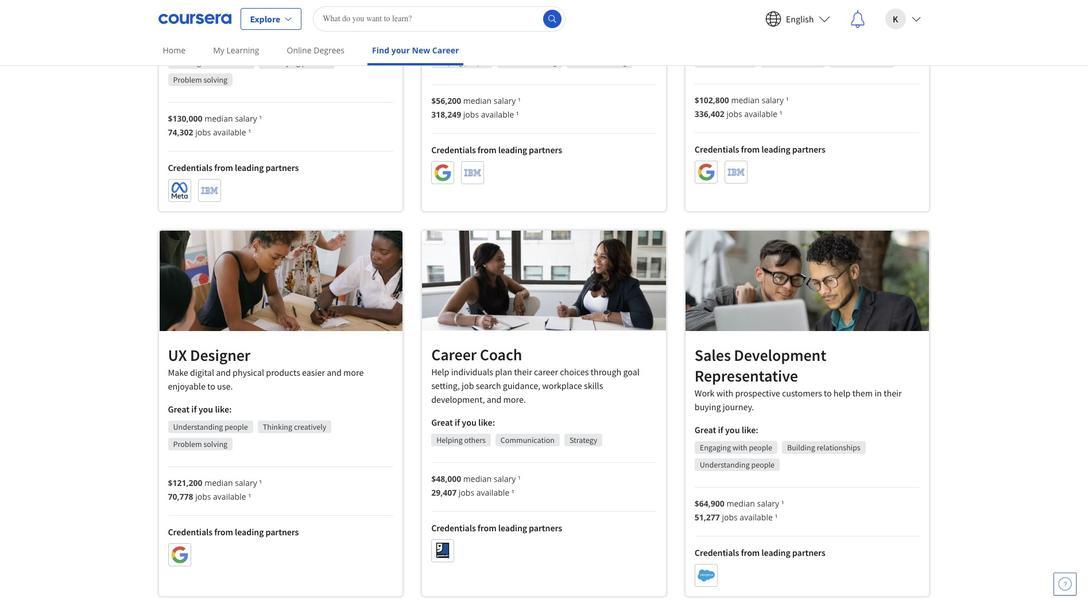Task type: locate. For each thing, give the bounding box(es) containing it.
data right transform
[[360, 2, 377, 14]]

understanding people down engaging with people
[[700, 460, 775, 471]]

helping for helping others
[[437, 435, 463, 446]]

communication down projects at the right of page
[[835, 56, 889, 67]]

more
[[344, 367, 364, 378]]

and inside career coach help individuals plan their career choices through goal setting, job search guidance, workplace skills development, and more.
[[487, 394, 502, 406]]

great if you like: up engaging with people
[[695, 425, 759, 436]]

jobs right 318,249 on the left top of the page
[[463, 109, 479, 120]]

career inside career coach help individuals plan their career choices through goal setting, job search guidance, workplace skills development, and more.
[[431, 345, 477, 365]]

leading for design and build systems to collect and transform data into usable information for data science.
[[235, 162, 264, 174]]

like: for career coach
[[479, 417, 495, 429]]

like: up engaging with people
[[742, 425, 759, 436]]

you
[[462, 39, 477, 50], [199, 39, 213, 51], [199, 404, 213, 415], [462, 417, 477, 429], [725, 425, 740, 436]]

1 helping from the top
[[437, 57, 463, 67]]

if for sales development representative
[[718, 425, 724, 436]]

my learning link
[[209, 37, 264, 63]]

design and build systems to collect and transform data into usable information for data science.
[[168, 2, 377, 28]]

salary inside $64,900 median salary ¹ 51,277 jobs available ¹
[[757, 499, 779, 510]]

jobs for work with prospective customers to help them in their buying journey.
[[722, 513, 738, 523]]

with right "engaging"
[[733, 443, 748, 453]]

their inside career coach help individuals plan their career choices through goal setting, job search guidance, workplace skills development, and more.
[[514, 366, 532, 378]]

0 horizontal spatial understanding people
[[173, 422, 248, 432]]

median right $102,800
[[731, 95, 760, 106]]

if down enjoyable
[[191, 404, 197, 415]]

median right $130,000 at the left top of page
[[205, 113, 233, 124]]

find your new career link
[[368, 37, 464, 65]]

ensure
[[886, 1, 912, 13]]

1 vertical spatial helping
[[437, 435, 463, 446]]

1 horizontal spatial communication
[[835, 56, 889, 67]]

credentials for make digital and physical products easier and more enjoyable to use.
[[168, 527, 213, 538]]

available inside $102,800 median salary ¹ 336,402 jobs available ¹
[[745, 109, 778, 119]]

to inside design and build systems to collect and transform data into usable information for data science.
[[267, 2, 275, 14]]

great if you like: up helping others
[[431, 417, 495, 429]]

0 vertical spatial their
[[514, 366, 532, 378]]

make
[[168, 367, 188, 378]]

problem solving down 'english' button
[[766, 56, 820, 67]]

ux
[[168, 345, 187, 366]]

with down "my"
[[203, 58, 218, 68]]

and up use. on the bottom left of page
[[216, 367, 231, 378]]

easier
[[302, 367, 325, 378]]

helping left others
[[437, 435, 463, 446]]

salary inside the "$130,000 median salary ¹ 74,302 jobs available ¹"
[[235, 113, 257, 124]]

available right the 51,277 on the right of page
[[740, 513, 773, 523]]

1 vertical spatial with
[[717, 388, 734, 399]]

median right $56,200
[[463, 95, 492, 106]]

credentials for work with prospective customers to help them in their buying journey.
[[695, 548, 739, 559]]

1 vertical spatial understanding people
[[700, 460, 775, 471]]

jobs for make digital and physical products easier and more enjoyable to use.
[[195, 492, 211, 502]]

great down enjoyable
[[168, 404, 190, 415]]

credentials from leading partners
[[695, 144, 826, 155], [431, 144, 562, 156], [168, 162, 299, 174], [431, 523, 562, 534], [168, 527, 299, 538], [695, 548, 826, 559]]

median right the $121,200
[[205, 478, 233, 489]]

leading down $48,000 median salary ¹ 29,407 jobs available ¹
[[498, 523, 527, 534]]

issues
[[580, 2, 603, 13]]

ux designer image
[[159, 231, 403, 331]]

partners for help individuals plan their career choices through goal setting, job search guidance, workplace skills development, and more.
[[529, 523, 562, 534]]

credentials from leading partners for help individuals plan their career choices through goal setting, job search guidance, workplace skills development, and more.
[[431, 523, 562, 534]]

credentials from leading partners down the "$130,000 median salary ¹ 74,302 jobs available ¹"
[[168, 162, 299, 174]]

salary for make digital and physical products easier and more enjoyable to use.
[[235, 478, 257, 489]]

you up helping people
[[462, 39, 477, 50]]

0 horizontal spatial data
[[272, 16, 290, 28]]

leading down $102,800 median salary ¹ 336,402 jobs available ¹
[[762, 144, 791, 155]]

with up journey.
[[717, 388, 734, 399]]

None search field
[[313, 6, 566, 31]]

leading for help individuals plan their career choices through goal setting, job search guidance, workplace skills development, and more.
[[498, 523, 527, 534]]

median inside $102,800 median salary ¹ 336,402 jobs available ¹
[[731, 95, 760, 106]]

available right 74,302
[[213, 127, 246, 138]]

science.
[[291, 16, 322, 28]]

equipment
[[431, 16, 474, 27]]

understanding down "engaging"
[[700, 460, 750, 471]]

solving
[[797, 56, 820, 67], [533, 57, 557, 67], [204, 75, 228, 85], [204, 439, 228, 450]]

great if you like:
[[431, 39, 495, 50], [168, 39, 232, 51], [168, 404, 232, 415], [431, 417, 495, 429], [695, 425, 759, 436]]

0 vertical spatial understanding people
[[173, 422, 248, 432]]

median inside $48,000 median salary ¹ 29,407 jobs available ¹
[[463, 474, 492, 485]]

goal
[[623, 366, 640, 378]]

with
[[203, 58, 218, 68], [717, 388, 734, 399], [733, 443, 748, 453]]

salary
[[762, 95, 784, 106], [494, 95, 516, 106], [235, 113, 257, 124], [494, 474, 516, 485], [235, 478, 257, 489], [757, 499, 779, 510]]

and inside evaluate and troubleshoot technology issues so equipment runs smoothly.
[[466, 2, 481, 13]]

credentials for design and build systems to collect and transform data into usable information for data science.
[[168, 162, 213, 174]]

salary for help individuals plan their career choices through goal setting, job search guidance, workplace skills development, and more.
[[494, 474, 516, 485]]

leading down the $56,200 median salary ¹ 318,249 jobs available ¹
[[498, 144, 527, 156]]

and up usable
[[196, 2, 211, 14]]

to up for on the left of the page
[[267, 2, 275, 14]]

successful.
[[724, 15, 765, 26]]

0 vertical spatial data
[[360, 2, 377, 14]]

to left help
[[824, 388, 832, 399]]

journey.
[[723, 402, 754, 413]]

What do you want to learn? text field
[[313, 6, 566, 31]]

credentials down the 51,277 on the right of page
[[695, 548, 739, 559]]

0 vertical spatial career
[[432, 45, 459, 56]]

available right 70,778
[[213, 492, 246, 502]]

like: down use. on the bottom left of page
[[215, 404, 232, 415]]

credentials down 336,402
[[695, 144, 739, 155]]

from down $121,200 median salary ¹ 70,778 jobs available ¹ in the left bottom of the page
[[214, 527, 233, 538]]

helping others
[[437, 435, 486, 446]]

their right in
[[884, 388, 902, 399]]

coursera image
[[158, 9, 231, 28]]

if
[[455, 39, 460, 50], [191, 39, 197, 51], [191, 404, 197, 415], [455, 417, 460, 429], [718, 425, 724, 436]]

if up helping people
[[455, 39, 460, 50]]

median inside $121,200 median salary ¹ 70,778 jobs available ¹
[[205, 478, 233, 489]]

collect
[[277, 2, 302, 14]]

helping
[[437, 57, 463, 67], [437, 435, 463, 446]]

their inside sales development representative work with prospective customers to help them in their buying journey.
[[884, 388, 902, 399]]

my
[[213, 45, 225, 56]]

choices
[[560, 366, 589, 378]]

median inside $64,900 median salary ¹ 51,277 jobs available ¹
[[727, 499, 755, 510]]

and left more at the bottom left of the page
[[327, 367, 342, 378]]

if up "engaging"
[[718, 425, 724, 436]]

and up 'runs'
[[466, 2, 481, 13]]

jobs inside $48,000 median salary ¹ 29,407 jobs available ¹
[[459, 488, 475, 499]]

them
[[853, 388, 873, 399]]

credentials from leading partners for make digital and physical products easier and more enjoyable to use.
[[168, 527, 299, 538]]

you for sales development representative
[[725, 425, 740, 436]]

others
[[464, 435, 486, 446]]

median right $64,900
[[727, 499, 755, 510]]

their up guidance,
[[514, 366, 532, 378]]

for
[[260, 16, 271, 28]]

problem solving up the $121,200
[[173, 439, 228, 450]]

leading down $121,200 median salary ¹ 70,778 jobs available ¹ in the left bottom of the page
[[235, 527, 264, 538]]

help
[[834, 388, 851, 399]]

and
[[778, 1, 793, 13], [466, 2, 481, 13], [196, 2, 211, 14], [304, 2, 319, 14], [216, 367, 231, 378], [327, 367, 342, 378], [487, 394, 502, 406]]

jobs right 70,778
[[195, 492, 211, 502]]

jobs inside $64,900 median salary ¹ 51,277 jobs available ¹
[[722, 513, 738, 523]]

development,
[[431, 394, 485, 406]]

median inside the "$130,000 median salary ¹ 74,302 jobs available ¹"
[[205, 113, 233, 124]]

$48,000 median salary ¹ 29,407 jobs available ¹
[[431, 474, 521, 499]]

evaluate
[[431, 2, 464, 13]]

jobs inside $121,200 median salary ¹ 70,778 jobs available ¹
[[195, 492, 211, 502]]

online
[[287, 45, 312, 56]]

english
[[786, 13, 814, 24]]

2 vertical spatial with
[[733, 443, 748, 453]]

great for career coach
[[431, 417, 453, 429]]

available inside the "$130,000 median salary ¹ 74,302 jobs available ¹"
[[213, 127, 246, 138]]

great up working
[[168, 39, 190, 51]]

median
[[731, 95, 760, 106], [463, 95, 492, 106], [205, 113, 233, 124], [463, 474, 492, 485], [205, 478, 233, 489], [727, 499, 755, 510]]

salary inside $102,800 median salary ¹ 336,402 jobs available ¹
[[762, 95, 784, 106]]

understanding people down use. on the bottom left of page
[[173, 422, 248, 432]]

jobs for help individuals plan their career choices through goal setting, job search guidance, workplace skills development, and more.
[[459, 488, 475, 499]]

problem down smoothly.
[[503, 57, 531, 67]]

jobs right 336,402
[[727, 109, 743, 119]]

available inside $48,000 median salary ¹ 29,407 jobs available ¹
[[477, 488, 510, 499]]

thinking creatively
[[263, 422, 326, 432]]

1 vertical spatial communication
[[501, 435, 555, 446]]

career
[[432, 45, 459, 56], [431, 345, 477, 365]]

available inside $121,200 median salary ¹ 70,778 jobs available ¹
[[213, 492, 246, 502]]

with inside sales development representative work with prospective customers to help them in their buying journey.
[[717, 388, 734, 399]]

credentials down 29,407
[[431, 523, 476, 534]]

1 vertical spatial data
[[272, 16, 290, 28]]

salary inside $121,200 median salary ¹ 70,778 jobs available ¹
[[235, 478, 257, 489]]

data right for on the left of the page
[[272, 16, 290, 28]]

$56,200 median salary ¹ 318,249 jobs available ¹
[[431, 95, 521, 120]]

great up helping others
[[431, 417, 453, 429]]

building relationships
[[788, 443, 861, 453]]

from down $48,000 median salary ¹ 29,407 jobs available ¹
[[478, 523, 497, 534]]

salary for design and build systems to collect and transform data into usable information for data science.
[[235, 113, 257, 124]]

usable
[[185, 16, 211, 28]]

jobs for design and build systems to collect and transform data into usable information for data science.
[[195, 127, 211, 138]]

great if you like: up helping people
[[431, 39, 495, 50]]

credentials from leading partners down the $56,200 median salary ¹ 318,249 jobs available ¹
[[431, 144, 562, 156]]

leading down $64,900 median salary ¹ 51,277 jobs available ¹ at right
[[762, 548, 791, 559]]

available right 336,402
[[745, 109, 778, 119]]

you up others
[[462, 417, 477, 429]]

their
[[514, 366, 532, 378], [884, 388, 902, 399]]

you up working with numbers
[[199, 39, 213, 51]]

credentials from leading partners for design and build systems to collect and transform data into usable information for data science.
[[168, 162, 299, 174]]

from
[[741, 144, 760, 155], [478, 144, 497, 156], [214, 162, 233, 174], [478, 523, 497, 534], [214, 527, 233, 538], [741, 548, 760, 559]]

salary for work with prospective customers to help them in their buying journey.
[[757, 499, 779, 510]]

great if you like: down enjoyable
[[168, 404, 232, 415]]

from down the "$130,000 median salary ¹ 74,302 jobs available ¹"
[[214, 162, 233, 174]]

and up english
[[778, 1, 793, 13]]

you for ux designer
[[199, 404, 213, 415]]

planning
[[742, 1, 776, 13]]

career up help
[[431, 345, 477, 365]]

find
[[372, 45, 389, 56]]

jobs inside the "$130,000 median salary ¹ 74,302 jobs available ¹"
[[195, 127, 211, 138]]

$121,200 median salary ¹ 70,778 jobs available ¹
[[168, 478, 262, 502]]

0 vertical spatial understanding
[[173, 422, 223, 432]]

$102,800
[[695, 95, 729, 106]]

salary inside $48,000 median salary ¹ 29,407 jobs available ¹
[[494, 474, 516, 485]]

¹
[[786, 95, 789, 106], [518, 95, 521, 106], [780, 109, 783, 119], [516, 109, 519, 120], [259, 113, 262, 124], [248, 127, 251, 138], [518, 474, 521, 485], [259, 478, 262, 489], [512, 488, 514, 499], [248, 492, 251, 502], [782, 499, 784, 510], [775, 513, 778, 523]]

helping down the find your new career
[[437, 57, 463, 67]]

available
[[745, 109, 778, 119], [481, 109, 514, 120], [213, 127, 246, 138], [477, 488, 510, 499], [213, 492, 246, 502], [740, 513, 773, 523]]

from down $102,800 median salary ¹ 336,402 jobs available ¹
[[741, 144, 760, 155]]

leading down the "$130,000 median salary ¹ 74,302 jobs available ¹"
[[235, 162, 264, 174]]

0 horizontal spatial their
[[514, 366, 532, 378]]

digital
[[190, 367, 214, 378]]

communication down more. at left bottom
[[501, 435, 555, 446]]

credentials from leading partners down $48,000 median salary ¹ 29,407 jobs available ¹
[[431, 523, 562, 534]]

designer
[[190, 345, 251, 366]]

0 horizontal spatial communication
[[501, 435, 555, 446]]

1 vertical spatial understanding
[[700, 460, 750, 471]]

available inside $64,900 median salary ¹ 51,277 jobs available ¹
[[740, 513, 773, 523]]

credentials
[[695, 144, 739, 155], [431, 144, 476, 156], [168, 162, 213, 174], [431, 523, 476, 534], [168, 527, 213, 538], [695, 548, 739, 559]]

1 horizontal spatial understanding people
[[700, 460, 775, 471]]

1 vertical spatial career
[[431, 345, 477, 365]]

jobs right the 51,277 on the right of page
[[722, 513, 738, 523]]

from down $64,900 median salary ¹ 51,277 jobs available ¹ at right
[[741, 548, 760, 559]]

to
[[877, 1, 884, 13], [267, 2, 275, 14], [207, 381, 215, 392], [824, 388, 832, 399]]

2 helping from the top
[[437, 435, 463, 446]]

you down enjoyable
[[199, 404, 213, 415]]

skills
[[584, 380, 603, 392]]

problem down working
[[173, 75, 202, 85]]

execution
[[795, 1, 832, 13]]

and up science.
[[304, 2, 319, 14]]

credentials from leading partners for work with prospective customers to help them in their buying journey.
[[695, 548, 826, 559]]

workplace
[[542, 380, 582, 392]]

jobs inside the $56,200 median salary ¹ 318,249 jobs available ¹
[[463, 109, 479, 120]]

like: up others
[[479, 417, 495, 429]]

problem solving
[[766, 56, 820, 67], [503, 57, 557, 67], [173, 75, 228, 85], [173, 439, 228, 450]]

to left use. on the bottom left of page
[[207, 381, 215, 392]]

engaging with people
[[700, 443, 773, 453]]

median for design and build systems to collect and transform data into usable information for data science.
[[205, 113, 233, 124]]

credentials down 74,302
[[168, 162, 213, 174]]

great up "engaging"
[[695, 425, 717, 436]]

learning
[[227, 45, 259, 56]]

0 vertical spatial helping
[[437, 57, 463, 67]]

0 horizontal spatial understanding
[[173, 422, 223, 432]]

credentials from leading partners down $64,900 median salary ¹ 51,277 jobs available ¹ at right
[[695, 548, 826, 559]]

from down the $56,200 median salary ¹ 318,249 jobs available ¹
[[478, 144, 497, 156]]

1 horizontal spatial their
[[884, 388, 902, 399]]

29,407
[[431, 488, 457, 499]]

available right 29,407
[[477, 488, 510, 499]]

understanding people
[[173, 422, 248, 432], [700, 460, 775, 471]]

people
[[464, 57, 488, 67], [225, 422, 248, 432], [749, 443, 773, 453], [752, 460, 775, 471]]

0 vertical spatial with
[[203, 58, 218, 68]]

leading for work with prospective customers to help them in their buying journey.
[[762, 548, 791, 559]]

representative
[[695, 366, 798, 387]]

credentials from leading partners down $102,800 median salary ¹ 336,402 jobs available ¹
[[695, 144, 826, 155]]

like: for ux designer
[[215, 404, 232, 415]]

credentials down 318,249 on the left top of the page
[[431, 144, 476, 156]]

help center image
[[1059, 578, 1072, 592]]

1 vertical spatial their
[[884, 388, 902, 399]]

k button
[[876, 0, 930, 37]]

evaluate and troubleshoot technology issues so equipment runs smoothly.
[[431, 2, 614, 27]]

1 horizontal spatial data
[[360, 2, 377, 14]]

to left ensure
[[877, 1, 884, 13]]



Task type: describe. For each thing, give the bounding box(es) containing it.
k
[[893, 13, 899, 24]]

solving up $121,200 median salary ¹ 70,778 jobs available ¹ in the left bottom of the page
[[204, 439, 228, 450]]

of
[[834, 1, 842, 13]]

available for make digital and physical products easier and more enjoyable to use.
[[213, 492, 246, 502]]

$121,200
[[168, 478, 202, 489]]

problem solving down smoothly.
[[503, 57, 557, 67]]

74,302
[[168, 127, 193, 138]]

runs
[[476, 16, 493, 27]]

career inside "link"
[[432, 45, 459, 56]]

ux designer make digital and physical products easier and more enjoyable to use.
[[168, 345, 364, 392]]

median for make digital and physical products easier and more enjoyable to use.
[[205, 478, 233, 489]]

leading
[[700, 56, 727, 67]]

318,249
[[431, 109, 461, 120]]

available for work with prospective customers to help them in their buying journey.
[[740, 513, 773, 523]]

people left building
[[749, 443, 773, 453]]

build
[[212, 2, 232, 14]]

working
[[173, 58, 201, 68]]

solving down english
[[797, 56, 820, 67]]

0 vertical spatial communication
[[835, 56, 889, 67]]

strategy
[[570, 435, 598, 446]]

great right the new
[[431, 39, 453, 50]]

problem right team
[[766, 56, 795, 67]]

salary inside the $56,200 median salary ¹ 318,249 jobs available ¹
[[494, 95, 516, 106]]

from for work with prospective customers to help them in their buying journey.
[[741, 548, 760, 559]]

physical
[[233, 367, 264, 378]]

problem up the $121,200
[[173, 439, 202, 450]]

the
[[728, 1, 740, 13]]

median inside the $56,200 median salary ¹ 318,249 jobs available ¹
[[463, 95, 492, 106]]

if for ux designer
[[191, 404, 197, 415]]

1 horizontal spatial understanding
[[700, 460, 750, 471]]

people left 'thinking'
[[225, 422, 248, 432]]

design
[[168, 2, 194, 14]]

individuals
[[451, 366, 493, 378]]

identifying
[[264, 58, 300, 68]]

coach
[[480, 345, 522, 365]]

online degrees
[[287, 45, 345, 56]]

available inside the $56,200 median salary ¹ 318,249 jobs available ¹
[[481, 109, 514, 120]]

products
[[266, 367, 300, 378]]

from for design and build systems to collect and transform data into usable information for data science.
[[214, 162, 233, 174]]

working with numbers
[[173, 58, 249, 68]]

you for career coach
[[462, 417, 477, 429]]

problem solving down working with numbers
[[173, 75, 228, 85]]

great if you like: for career coach
[[431, 417, 495, 429]]

people down 'runs'
[[464, 57, 488, 67]]

engaging
[[700, 443, 731, 453]]

available for design and build systems to collect and transform data into usable information for data science.
[[213, 127, 246, 138]]

$48,000
[[431, 474, 461, 485]]

available for help individuals plan their career choices through goal setting, job search guidance, workplace skills development, and more.
[[477, 488, 510, 499]]

career coach help individuals plan their career choices through goal setting, job search guidance, workplace skills development, and more.
[[431, 345, 640, 406]]

median for work with prospective customers to help them in their buying journey.
[[727, 499, 755, 510]]

helping people
[[437, 57, 488, 67]]

partners for make digital and physical products easier and more enjoyable to use.
[[266, 527, 299, 538]]

setting,
[[431, 380, 460, 392]]

like: down 'runs'
[[479, 39, 495, 50]]

through
[[591, 366, 622, 378]]

to inside sales development representative work with prospective customers to help them in their buying journey.
[[824, 388, 832, 399]]

51,277
[[695, 513, 720, 523]]

relationships
[[817, 443, 861, 453]]

like: for sales development representative
[[742, 425, 759, 436]]

they're
[[695, 15, 722, 26]]

information
[[212, 16, 258, 28]]

identifying patterns
[[264, 58, 330, 68]]

systems
[[234, 2, 265, 14]]

to inside oversee the planning and execution of projects to ensure they're successful.
[[877, 1, 884, 13]]

like: up numbers at top
[[215, 39, 232, 51]]

plan
[[495, 366, 512, 378]]

explore
[[250, 13, 280, 24]]

enjoyable
[[168, 381, 206, 392]]

and inside oversee the planning and execution of projects to ensure they're successful.
[[778, 1, 793, 13]]

degrees
[[314, 45, 345, 56]]

credentials for help individuals plan their career choices through goal setting, job search guidance, workplace skills development, and more.
[[431, 523, 476, 534]]

find your new career
[[372, 45, 459, 56]]

jobs inside $102,800 median salary ¹ 336,402 jobs available ¹
[[727, 109, 743, 119]]

great if you like: up working with numbers
[[168, 39, 232, 51]]

more.
[[504, 394, 526, 406]]

leading for make digital and physical products easier and more enjoyable to use.
[[235, 527, 264, 538]]

transform
[[320, 2, 358, 14]]

so
[[605, 2, 614, 13]]

to inside the ux designer make digital and physical products easier and more enjoyable to use.
[[207, 381, 215, 392]]

a
[[728, 56, 732, 67]]

people down engaging with people
[[752, 460, 775, 471]]

oversee the planning and execution of projects to ensure they're successful.
[[695, 1, 912, 26]]

help
[[431, 366, 449, 378]]

with for design and build systems to collect and transform data into usable information for data science.
[[203, 58, 218, 68]]

career
[[534, 366, 558, 378]]

with for work with prospective customers to help them in their buying journey.
[[733, 443, 748, 453]]

great if you like: for ux designer
[[168, 404, 232, 415]]

patterns
[[302, 58, 330, 68]]

my learning
[[213, 45, 259, 56]]

$64,900 median salary ¹ 51,277 jobs available ¹
[[695, 499, 784, 523]]

sales development representative work with prospective customers to help them in their buying journey.
[[695, 345, 902, 413]]

online degrees link
[[282, 37, 349, 63]]

your
[[392, 45, 410, 56]]

team
[[734, 56, 751, 67]]

home link
[[158, 37, 190, 63]]

from for make digital and physical products easier and more enjoyable to use.
[[214, 527, 233, 538]]

great for sales development representative
[[695, 425, 717, 436]]

partners for design and build systems to collect and transform data into usable information for data science.
[[266, 162, 299, 174]]

partners for work with prospective customers to help them in their buying journey.
[[793, 548, 826, 559]]

if up working
[[191, 39, 197, 51]]

sales development representative image
[[686, 231, 930, 332]]

$130,000 median salary ¹ 74,302 jobs available ¹
[[168, 113, 262, 138]]

if for career coach
[[455, 417, 460, 429]]

$64,900
[[695, 499, 725, 510]]

smoothly.
[[495, 16, 533, 27]]

solving down evaluate and troubleshoot technology issues so equipment runs smoothly.
[[533, 57, 557, 67]]

from for help individuals plan their career choices through goal setting, job search guidance, workplace skills development, and more.
[[478, 523, 497, 534]]

home
[[163, 45, 186, 56]]

$102,800 median salary ¹ 336,402 jobs available ¹
[[695, 95, 789, 119]]

technology
[[535, 2, 578, 13]]

great if you like: for sales development representative
[[695, 425, 759, 436]]

use.
[[217, 381, 233, 392]]

search
[[476, 380, 501, 392]]

great for ux designer
[[168, 404, 190, 415]]

creatively
[[294, 422, 326, 432]]

prospective
[[736, 388, 780, 399]]

$130,000
[[168, 113, 202, 124]]

solving down working with numbers
[[204, 75, 228, 85]]

explore button
[[240, 8, 302, 30]]

work
[[695, 388, 715, 399]]

median for help individuals plan their career choices through goal setting, job search guidance, workplace skills development, and more.
[[463, 474, 492, 485]]

helping for helping people
[[437, 57, 463, 67]]

70,778
[[168, 492, 193, 502]]

customers
[[782, 388, 822, 399]]

new
[[412, 45, 430, 56]]

guidance,
[[503, 380, 541, 392]]

$56,200
[[431, 95, 461, 106]]

leading a team
[[700, 56, 751, 67]]

development
[[734, 345, 827, 366]]

in
[[875, 388, 882, 399]]



Task type: vqa. For each thing, say whether or not it's contained in the screenshot.
the median associated with Help individuals plan their career choices through goal setting, job search guidance, workplace skills development, and more.
yes



